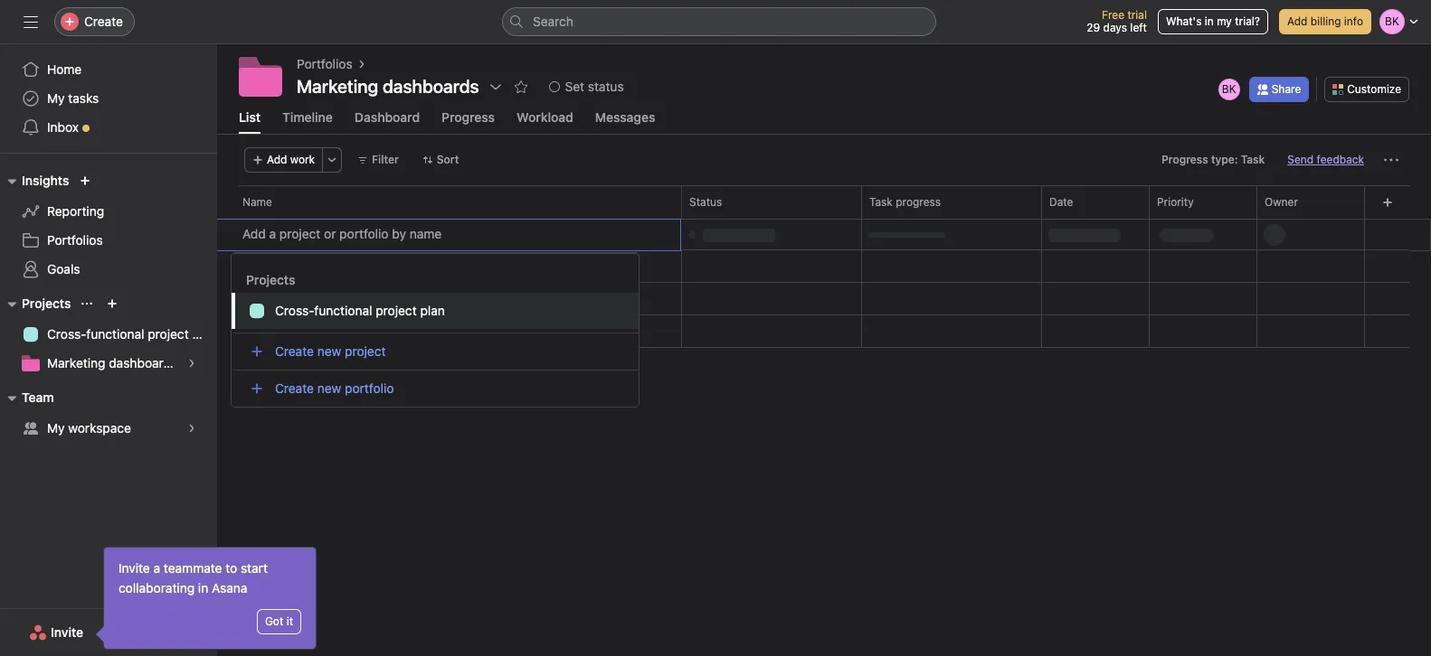 Task type: locate. For each thing, give the bounding box(es) containing it.
0 vertical spatial plan
[[420, 303, 445, 318]]

plan
[[420, 303, 445, 318], [192, 327, 217, 342]]

progress down show options icon on the left of the page
[[442, 109, 495, 125]]

0 horizontal spatial plan
[[192, 327, 217, 342]]

cross-functional project plan
[[275, 303, 445, 318], [47, 327, 217, 342]]

2 row from the top
[[217, 218, 1431, 220]]

cross-
[[275, 303, 314, 318], [47, 327, 86, 342]]

my down team
[[47, 421, 65, 436]]

0 vertical spatial new
[[317, 344, 341, 359]]

new image
[[80, 176, 91, 186]]

cross-functional project plan up create new project at the left bottom
[[275, 303, 445, 318]]

task left progress
[[869, 195, 893, 209]]

0 horizontal spatial progress
[[442, 109, 495, 125]]

create new portfolio
[[275, 381, 394, 396]]

project up portfolio
[[345, 344, 386, 359]]

share
[[1272, 82, 1301, 95]]

progress type: task button
[[1154, 147, 1273, 173]]

customize button
[[1325, 76, 1409, 102]]

in inside button
[[1205, 14, 1214, 28]]

4 row from the top
[[217, 250, 1431, 283]]

1 horizontal spatial portfolios
[[297, 56, 353, 71]]

1 vertical spatial project
[[148, 327, 189, 342]]

timeline
[[282, 109, 333, 125]]

status
[[588, 79, 624, 94]]

show options image
[[488, 80, 503, 94]]

create for create new portfolio
[[275, 381, 314, 396]]

inbox
[[47, 119, 79, 135]]

0 horizontal spatial portfolios link
[[11, 226, 206, 255]]

functional up the marketing dashboards
[[86, 327, 144, 342]]

invite inside button
[[51, 625, 83, 641]]

0 horizontal spatial portfolios
[[47, 233, 103, 248]]

in
[[1205, 14, 1214, 28], [198, 581, 208, 596]]

portfolios link up 'timeline'
[[297, 54, 353, 74]]

add
[[1287, 14, 1308, 28], [267, 153, 287, 166]]

portfolios link down reporting in the top left of the page
[[11, 226, 206, 255]]

row
[[217, 185, 1431, 219], [217, 218, 1431, 220], [217, 219, 1431, 252], [217, 250, 1431, 283], [217, 282, 1431, 316], [217, 315, 1431, 348]]

project up create new project at the left bottom
[[376, 303, 417, 318]]

1 horizontal spatial add
[[1287, 14, 1308, 28]]

29
[[1087, 21, 1100, 34]]

progress left type:
[[1162, 153, 1208, 166]]

home link
[[11, 55, 206, 84]]

0 vertical spatial functional
[[314, 303, 372, 318]]

1 vertical spatial invite
[[51, 625, 83, 641]]

see details, marketing dashboards image
[[186, 358, 197, 369]]

my inside global element
[[47, 90, 65, 106]]

1 vertical spatial functional
[[86, 327, 144, 342]]

0 vertical spatial project
[[376, 303, 417, 318]]

name
[[242, 195, 272, 209]]

portfolios up 'timeline'
[[297, 56, 353, 71]]

tasks
[[68, 90, 99, 106]]

0 vertical spatial cross-
[[275, 303, 314, 318]]

1 horizontal spatial cross-
[[275, 303, 314, 318]]

it
[[286, 615, 293, 629]]

invite inside invite a teammate to start collaborating in asana got it
[[119, 561, 150, 576]]

send feedback
[[1288, 153, 1364, 166]]

more actions image
[[1384, 153, 1399, 167], [327, 155, 338, 166]]

1 vertical spatial plan
[[192, 327, 217, 342]]

0 horizontal spatial projects
[[22, 296, 71, 311]]

1 horizontal spatial in
[[1205, 14, 1214, 28]]

1 vertical spatial task
[[869, 195, 893, 209]]

add billing info
[[1287, 14, 1363, 28]]

my inside teams element
[[47, 421, 65, 436]]

1 vertical spatial portfolios
[[47, 233, 103, 248]]

portfolio
[[345, 381, 394, 396]]

0 horizontal spatial add
[[267, 153, 287, 166]]

workload link
[[517, 109, 573, 134]]

progress for progress type: task
[[1162, 153, 1208, 166]]

cross- up create new project at the left bottom
[[275, 303, 314, 318]]

got
[[265, 615, 283, 629]]

my tasks link
[[11, 84, 206, 113]]

2 new from the top
[[317, 381, 341, 396]]

1 vertical spatial cross-functional project plan
[[47, 327, 217, 342]]

create down create new project at the left bottom
[[275, 381, 314, 396]]

in left my
[[1205, 14, 1214, 28]]

my for my workspace
[[47, 421, 65, 436]]

2 vertical spatial create
[[275, 381, 314, 396]]

new down create new project at the left bottom
[[317, 381, 341, 396]]

date
[[1049, 195, 1073, 209]]

progress inside dropdown button
[[1162, 153, 1208, 166]]

1 horizontal spatial portfolios link
[[297, 54, 353, 74]]

project up the see details, marketing dashboards image
[[148, 327, 189, 342]]

0 vertical spatial progress
[[442, 109, 495, 125]]

search button
[[502, 7, 936, 36]]

more actions image right work
[[327, 155, 338, 166]]

to
[[226, 561, 237, 576]]

projects button
[[0, 293, 71, 315]]

dashboard
[[355, 109, 420, 125]]

project inside option
[[376, 303, 417, 318]]

progress link
[[442, 109, 495, 134]]

projects element
[[0, 288, 217, 382]]

progress
[[442, 109, 495, 125], [1162, 153, 1208, 166]]

projects down name at the top left of the page
[[246, 272, 295, 288]]

new up create new portfolio
[[317, 344, 341, 359]]

1 vertical spatial new
[[317, 381, 341, 396]]

my left "tasks"
[[47, 90, 65, 106]]

1 vertical spatial my
[[47, 421, 65, 436]]

projects down goals at the left of the page
[[22, 296, 71, 311]]

task
[[1241, 153, 1265, 166], [869, 195, 893, 209]]

search list box
[[502, 7, 936, 36]]

portfolios
[[297, 56, 353, 71], [47, 233, 103, 248]]

1 vertical spatial progress
[[1162, 153, 1208, 166]]

0 horizontal spatial in
[[198, 581, 208, 596]]

got it button
[[257, 610, 301, 635]]

create up create new portfolio
[[275, 344, 314, 359]]

trial?
[[1235, 14, 1260, 28]]

goals link
[[11, 255, 206, 284]]

1 my from the top
[[47, 90, 65, 106]]

1 vertical spatial cross-
[[47, 327, 86, 342]]

0 vertical spatial in
[[1205, 14, 1214, 28]]

1 vertical spatial projects
[[22, 296, 71, 311]]

add for add work
[[267, 153, 287, 166]]

show options for owner column image
[[1342, 197, 1353, 208]]

0 vertical spatial create
[[84, 14, 123, 29]]

0 vertical spatial portfolios
[[297, 56, 353, 71]]

create
[[84, 14, 123, 29], [275, 344, 314, 359], [275, 381, 314, 396]]

1 horizontal spatial functional
[[314, 303, 372, 318]]

0 vertical spatial add
[[1287, 14, 1308, 28]]

more actions image up add field icon
[[1384, 153, 1399, 167]]

0 horizontal spatial functional
[[86, 327, 144, 342]]

cross- inside option
[[275, 303, 314, 318]]

1 vertical spatial in
[[198, 581, 208, 596]]

sort
[[437, 153, 459, 166]]

1 horizontal spatial cross-functional project plan
[[275, 303, 445, 318]]

plan inside option
[[420, 303, 445, 318]]

portfolios link
[[297, 54, 353, 74], [11, 226, 206, 255]]

1 horizontal spatial invite
[[119, 561, 150, 576]]

0 horizontal spatial task
[[869, 195, 893, 209]]

1 vertical spatial create
[[275, 344, 314, 359]]

bk
[[1222, 82, 1236, 95]]

0 vertical spatial cross-functional project plan
[[275, 303, 445, 318]]

cross-functional project plan up dashboards
[[47, 327, 217, 342]]

hide sidebar image
[[24, 14, 38, 29]]

project
[[376, 303, 417, 318], [148, 327, 189, 342], [345, 344, 386, 359]]

task right type:
[[1241, 153, 1265, 166]]

portfolios down reporting in the top left of the page
[[47, 233, 103, 248]]

1 horizontal spatial task
[[1241, 153, 1265, 166]]

invite
[[119, 561, 150, 576], [51, 625, 83, 641]]

0 horizontal spatial cross-
[[47, 327, 86, 342]]

1 horizontal spatial plan
[[420, 303, 445, 318]]

task progress
[[869, 195, 941, 209]]

my
[[1217, 14, 1232, 28]]

cross- inside 'link'
[[47, 327, 86, 342]]

0 horizontal spatial cross-functional project plan
[[47, 327, 217, 342]]

1 vertical spatial add
[[267, 153, 287, 166]]

2 my from the top
[[47, 421, 65, 436]]

project inside 'link'
[[148, 327, 189, 342]]

goals
[[47, 261, 80, 277]]

functional up create new project at the left bottom
[[314, 303, 372, 318]]

row containing name
[[217, 185, 1431, 219]]

0 horizontal spatial invite
[[51, 625, 83, 641]]

create for create new project
[[275, 344, 314, 359]]

reporting link
[[11, 197, 206, 226]]

projects
[[246, 272, 295, 288], [22, 296, 71, 311]]

customize
[[1347, 82, 1401, 95]]

cross- up marketing
[[47, 327, 86, 342]]

functional
[[314, 303, 372, 318], [86, 327, 144, 342]]

projects inside dropdown button
[[22, 296, 71, 311]]

create up 'home' link
[[84, 14, 123, 29]]

my tasks
[[47, 90, 99, 106]]

0 vertical spatial invite
[[119, 561, 150, 576]]

invite for invite
[[51, 625, 83, 641]]

task inside dropdown button
[[1241, 153, 1265, 166]]

info
[[1344, 14, 1363, 28]]

free trial 29 days left
[[1087, 8, 1147, 34]]

plan up the see details, marketing dashboards image
[[192, 327, 217, 342]]

1 horizontal spatial more actions image
[[1384, 153, 1399, 167]]

portfolios inside insights element
[[47, 233, 103, 248]]

in down teammate at the left of the page
[[198, 581, 208, 596]]

add left billing
[[1287, 14, 1308, 28]]

1 horizontal spatial progress
[[1162, 153, 1208, 166]]

1 row from the top
[[217, 185, 1431, 219]]

1 new from the top
[[317, 344, 341, 359]]

1 horizontal spatial projects
[[246, 272, 295, 288]]

add left work
[[267, 153, 287, 166]]

create inside popup button
[[84, 14, 123, 29]]

1 vertical spatial portfolios link
[[11, 226, 206, 255]]

0 vertical spatial my
[[47, 90, 65, 106]]

new for portfolio
[[317, 381, 341, 396]]

search
[[533, 14, 574, 29]]

my workspace
[[47, 421, 131, 436]]

plan inside 'link'
[[192, 327, 217, 342]]

list link
[[239, 109, 261, 134]]

what's in my trial? button
[[1158, 9, 1268, 34]]

type:
[[1211, 153, 1238, 166]]

share button
[[1249, 76, 1309, 102]]

team
[[22, 390, 54, 405]]

0 vertical spatial task
[[1241, 153, 1265, 166]]

in inside invite a teammate to start collaborating in asana got it
[[198, 581, 208, 596]]

what's in my trial?
[[1166, 14, 1260, 28]]

plan down add a project or portfolio by name text field
[[420, 303, 445, 318]]

send feedback link
[[1288, 152, 1364, 168]]

work
[[290, 153, 315, 166]]

messages link
[[595, 109, 655, 134]]

collaborating
[[119, 581, 195, 596]]

new
[[317, 344, 341, 359], [317, 381, 341, 396]]



Task type: describe. For each thing, give the bounding box(es) containing it.
dashboards
[[109, 356, 178, 371]]

add field image
[[1382, 197, 1393, 208]]

home
[[47, 62, 82, 77]]

set status button
[[541, 74, 632, 100]]

list
[[239, 109, 261, 125]]

progress for progress
[[442, 109, 495, 125]]

owner
[[1265, 195, 1298, 209]]

2 vertical spatial project
[[345, 344, 386, 359]]

billing
[[1311, 14, 1341, 28]]

left
[[1130, 21, 1147, 34]]

workload
[[517, 109, 573, 125]]

status
[[689, 195, 722, 209]]

add billing info button
[[1279, 9, 1371, 34]]

teammate
[[164, 561, 222, 576]]

set status
[[565, 79, 624, 94]]

what's
[[1166, 14, 1202, 28]]

priority
[[1157, 195, 1194, 209]]

marketing dashboards
[[47, 356, 178, 371]]

add work button
[[244, 147, 323, 173]]

inbox link
[[11, 113, 206, 142]]

global element
[[0, 44, 217, 153]]

cross-functional project plan option
[[232, 293, 639, 329]]

add work
[[267, 153, 315, 166]]

functional inside cross-functional project plan option
[[314, 303, 372, 318]]

marketing dashboards link
[[11, 349, 206, 378]]

send
[[1288, 153, 1314, 166]]

5 row from the top
[[217, 282, 1431, 316]]

add for add billing info
[[1287, 14, 1308, 28]]

reporting
[[47, 204, 104, 219]]

Add a project or portfolio by name text field
[[232, 219, 666, 252]]

timeline link
[[282, 109, 333, 134]]

add to starred image
[[513, 80, 528, 94]]

create for create
[[84, 14, 123, 29]]

create button
[[54, 7, 135, 36]]

set
[[565, 79, 585, 94]]

insights element
[[0, 165, 217, 288]]

0 horizontal spatial more actions image
[[327, 155, 338, 166]]

start
[[241, 561, 268, 576]]

show options, current sort, top image
[[82, 299, 93, 309]]

6 row from the top
[[217, 315, 1431, 348]]

insights button
[[0, 170, 69, 192]]

insights
[[22, 173, 69, 188]]

3 row from the top
[[217, 219, 1431, 252]]

progress
[[896, 195, 941, 209]]

create new project
[[275, 344, 386, 359]]

workspace
[[68, 421, 131, 436]]

asana
[[212, 581, 247, 596]]

a
[[153, 561, 160, 576]]

new for project
[[317, 344, 341, 359]]

trial
[[1128, 8, 1147, 22]]

see details, my workspace image
[[186, 423, 197, 434]]

messages
[[595, 109, 655, 125]]

feedback
[[1317, 153, 1364, 166]]

0 vertical spatial projects
[[246, 272, 295, 288]]

invite for invite a teammate to start collaborating in asana got it
[[119, 561, 150, 576]]

sort button
[[414, 147, 467, 173]]

invite button
[[17, 617, 95, 650]]

new project or portfolio image
[[107, 299, 118, 309]]

dashboard link
[[355, 109, 420, 134]]

0 vertical spatial portfolios link
[[297, 54, 353, 74]]

filter
[[372, 153, 399, 166]]

free
[[1102, 8, 1125, 22]]

filter button
[[349, 147, 407, 173]]

task inside "row"
[[869, 195, 893, 209]]

team button
[[0, 387, 54, 409]]

progress type: task
[[1162, 153, 1265, 166]]

cross-functional project plan inside option
[[275, 303, 445, 318]]

invite a teammate to start collaborating in asana tooltip
[[99, 548, 316, 650]]

cross-functional project plan inside 'link'
[[47, 327, 217, 342]]

marketing dashboards
[[297, 76, 479, 97]]

cross-functional project plan link
[[11, 320, 217, 349]]

functional inside cross-functional project plan 'link'
[[86, 327, 144, 342]]

my for my tasks
[[47, 90, 65, 106]]

marketing
[[47, 356, 105, 371]]

my workspace link
[[11, 414, 206, 443]]

days
[[1103, 21, 1127, 34]]

teams element
[[0, 382, 217, 447]]

invite a teammate to start collaborating in asana got it
[[119, 561, 293, 629]]



Task type: vqa. For each thing, say whether or not it's contained in the screenshot.
the rightmost Projects
yes



